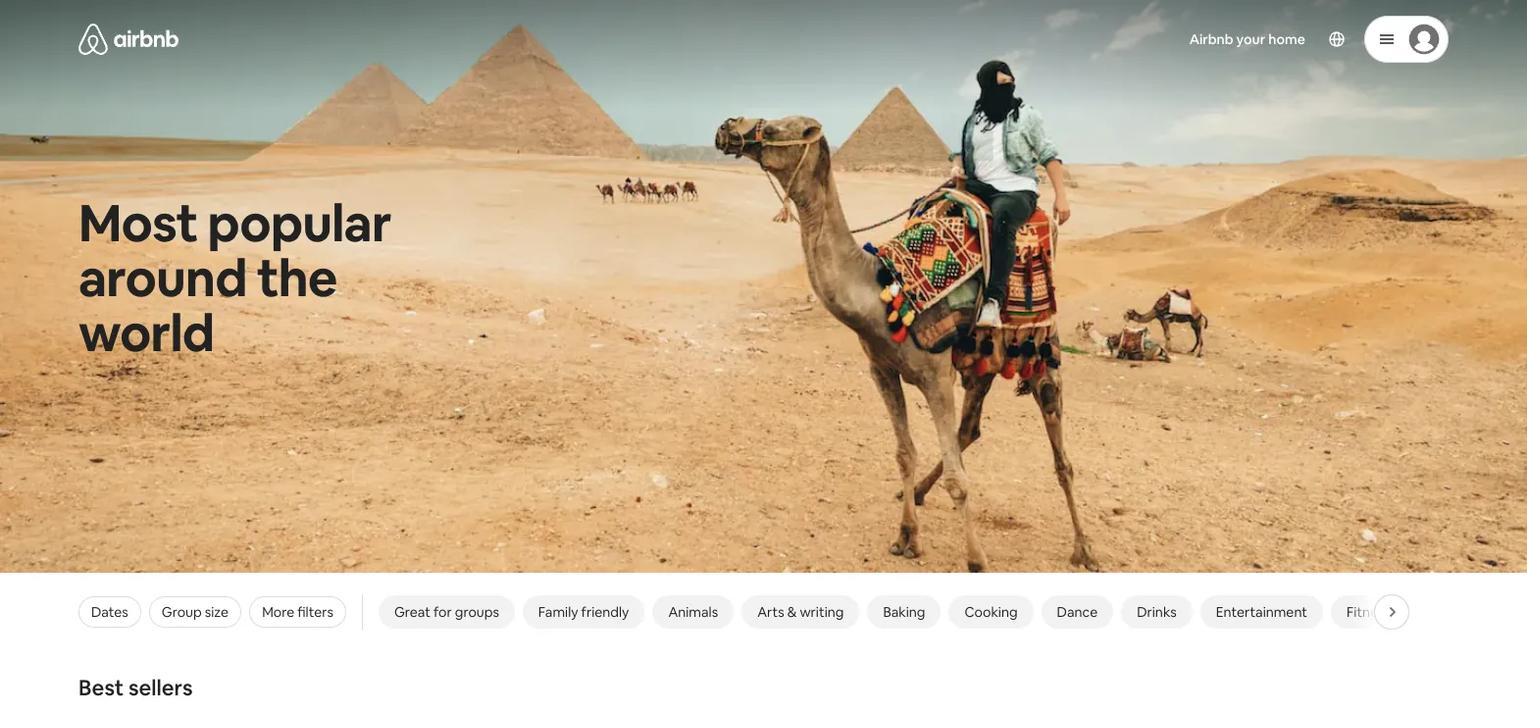 Task type: vqa. For each thing, say whether or not it's contained in the screenshot.
Cooking BUTTON
yes



Task type: locate. For each thing, give the bounding box(es) containing it.
great for groups button
[[379, 596, 515, 629]]

drinks
[[1138, 603, 1177, 621]]

dance button
[[1042, 596, 1114, 629]]

profile element
[[935, 0, 1449, 79]]

entertainment element
[[1217, 603, 1308, 621]]

cooking button
[[949, 596, 1034, 629]]

around
[[79, 246, 247, 312]]

your
[[1237, 30, 1266, 48]]

group
[[162, 603, 202, 621]]

world
[[79, 301, 214, 366]]

great
[[394, 603, 431, 621]]

best sellers
[[79, 674, 193, 702]]

entertainment
[[1217, 603, 1308, 621]]

sellers
[[128, 674, 193, 702]]

more filters
[[262, 603, 334, 621]]

baking
[[884, 603, 926, 621]]

great for groups element
[[394, 603, 499, 621]]

home
[[1269, 30, 1306, 48]]

groups
[[455, 603, 499, 621]]

drinks element
[[1138, 603, 1177, 621]]

animals button
[[653, 596, 734, 629]]

best
[[79, 674, 124, 702]]

fitness button
[[1332, 596, 1407, 629]]

family
[[539, 603, 579, 621]]

group size button
[[149, 597, 242, 628]]

baking button
[[868, 596, 942, 629]]

group size
[[162, 603, 229, 621]]



Task type: describe. For each thing, give the bounding box(es) containing it.
dance
[[1057, 603, 1098, 621]]

arts & writing button
[[742, 596, 860, 629]]

family friendly element
[[539, 603, 629, 621]]

&
[[788, 603, 797, 621]]

size
[[205, 603, 229, 621]]

cooking element
[[965, 603, 1018, 621]]

more filters button
[[249, 597, 346, 628]]

animals
[[669, 603, 718, 621]]

popular
[[208, 191, 391, 257]]

arts
[[758, 603, 785, 621]]

dance element
[[1057, 603, 1098, 621]]

great for groups
[[394, 603, 499, 621]]

most popular around the world
[[79, 191, 391, 366]]

more
[[262, 603, 295, 621]]

family friendly button
[[523, 596, 645, 629]]

writing
[[800, 603, 844, 621]]

arts & writing element
[[758, 603, 844, 621]]

airbnb your home link
[[1178, 19, 1318, 60]]

cooking
[[965, 603, 1018, 621]]

airbnb your home
[[1190, 30, 1306, 48]]

filters
[[298, 603, 334, 621]]

airbnb
[[1190, 30, 1234, 48]]

most
[[79, 191, 198, 257]]

the
[[257, 246, 337, 312]]

for
[[434, 603, 452, 621]]

baking element
[[884, 603, 926, 621]]

animals element
[[669, 603, 718, 621]]

dates
[[91, 603, 128, 621]]

family friendly
[[539, 603, 629, 621]]

fitness
[[1347, 603, 1392, 621]]

drinks button
[[1122, 596, 1193, 629]]

fitness element
[[1347, 603, 1392, 621]]

arts & writing
[[758, 603, 844, 621]]

friendly
[[582, 603, 629, 621]]

entertainment button
[[1201, 596, 1324, 629]]

dates button
[[79, 597, 141, 628]]



